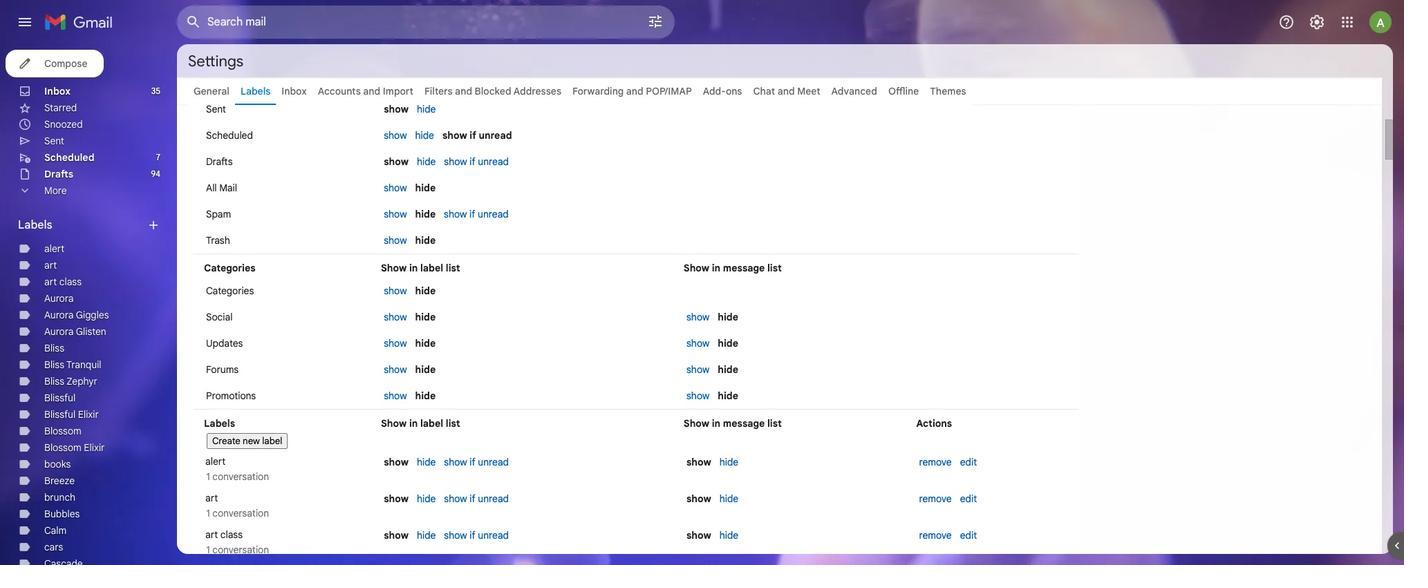 Task type: vqa. For each thing, say whether or not it's contained in the screenshot.
1st Bliss
yes



Task type: describe. For each thing, give the bounding box(es) containing it.
updates
[[206, 337, 243, 350]]

zephyr
[[67, 375, 97, 388]]

forwarding and pop/imap link
[[573, 85, 692, 97]]

meet
[[797, 85, 820, 97]]

art 1 conversation
[[204, 492, 269, 520]]

blossom for blossom link
[[44, 425, 81, 438]]

blissful elixir
[[44, 409, 99, 421]]

breeze link
[[44, 475, 75, 487]]

create
[[212, 436, 240, 447]]

bliss zephyr
[[44, 375, 97, 388]]

1 for alert 1 conversation
[[206, 471, 210, 483]]

show if unread link for art 1 conversation
[[444, 493, 509, 505]]

gmail image
[[44, 8, 120, 36]]

show link for scheduled
[[384, 129, 407, 142]]

actions
[[916, 418, 952, 430]]

show in message list for categories
[[684, 262, 782, 274]]

starred link
[[44, 102, 77, 114]]

2 show if unread link from the top
[[444, 208, 509, 221]]

more button
[[0, 183, 166, 199]]

show link for trash
[[384, 234, 407, 247]]

message for labels
[[723, 418, 765, 430]]

show if unread for 4th show if unread link from the bottom of the page
[[444, 208, 509, 221]]

drafts link
[[44, 168, 73, 180]]

art class 1 conversation
[[204, 529, 269, 557]]

import
[[383, 85, 413, 97]]

offline
[[888, 85, 919, 97]]

0 vertical spatial categories
[[204, 262, 256, 274]]

art for art class
[[44, 276, 57, 288]]

scheduled inside labels navigation
[[44, 151, 94, 164]]

accounts and import link
[[318, 85, 413, 97]]

advanced
[[831, 85, 877, 97]]

create new label button
[[207, 434, 288, 449]]

blossom for blossom elixir
[[44, 442, 81, 454]]

conversation for alert
[[213, 471, 269, 483]]

show link for categories
[[384, 285, 407, 297]]

drafts inside labels navigation
[[44, 168, 73, 180]]

1 horizontal spatial drafts
[[206, 156, 233, 168]]

unread for art 1 conversation's show if unread link
[[478, 493, 509, 505]]

show if unread link for alert 1 conversation
[[444, 456, 509, 469]]

create new label
[[212, 436, 282, 447]]

alert link
[[44, 243, 64, 255]]

bliss tranquil link
[[44, 359, 101, 371]]

aurora glisten
[[44, 326, 106, 338]]

add-
[[703, 85, 726, 97]]

sent inside labels navigation
[[44, 135, 64, 147]]

show link for social
[[384, 311, 407, 324]]

blocked
[[475, 85, 511, 97]]

calm
[[44, 525, 67, 537]]

calm link
[[44, 525, 67, 537]]

Search mail text field
[[207, 15, 608, 29]]

bliss link
[[44, 342, 64, 355]]

labels link
[[241, 85, 271, 97]]

advanced link
[[831, 85, 877, 97]]

books
[[44, 458, 71, 471]]

if for show if unread link for alert 1 conversation
[[470, 456, 475, 469]]

labels heading
[[18, 218, 147, 232]]

1 if from the top
[[470, 129, 476, 142]]

aurora for aurora glisten
[[44, 326, 74, 338]]

aurora giggles link
[[44, 309, 109, 322]]

conversation inside art class 1 conversation
[[213, 544, 269, 557]]

cars
[[44, 541, 63, 554]]

books link
[[44, 458, 71, 471]]

forwarding
[[573, 85, 624, 97]]

blossom elixir link
[[44, 442, 105, 454]]

and for forwarding
[[626, 85, 644, 97]]

aurora link
[[44, 292, 74, 305]]

scheduled link
[[44, 151, 94, 164]]

support image
[[1278, 14, 1295, 30]]

if for 4th show if unread link from the bottom of the page
[[469, 208, 475, 221]]

accounts
[[318, 85, 361, 97]]

offline link
[[888, 85, 919, 97]]

blissful for blissful link
[[44, 392, 76, 404]]

bliss for bliss tranquil
[[44, 359, 64, 371]]

unread for 5th show if unread link from the bottom
[[478, 156, 509, 168]]

giggles
[[76, 309, 109, 322]]

unread for show if unread link corresponding to art class 1 conversation
[[478, 530, 509, 542]]

spam
[[206, 208, 231, 221]]

class for art class 1 conversation
[[220, 529, 243, 541]]

snoozed
[[44, 118, 83, 131]]

aurora for aurora 'link'
[[44, 292, 74, 305]]

chat and meet link
[[753, 85, 820, 97]]

mail
[[219, 182, 237, 194]]

labels for labels heading on the top of page
[[18, 218, 52, 232]]

themes
[[930, 85, 966, 97]]

conversation for art
[[213, 507, 269, 520]]

0 vertical spatial sent
[[206, 103, 226, 115]]

art class
[[44, 276, 82, 288]]

forums
[[206, 364, 239, 376]]

add-ons link
[[703, 85, 742, 97]]

tranquil
[[66, 359, 101, 371]]

general
[[194, 85, 229, 97]]

all mail
[[206, 182, 237, 194]]

if for art 1 conversation's show if unread link
[[470, 493, 475, 505]]

show link for updates
[[384, 337, 407, 350]]

remove for art 1 conversation
[[919, 493, 952, 505]]

settings image
[[1309, 14, 1325, 30]]

edit for art 1 conversation
[[960, 493, 977, 505]]

advanced search options image
[[642, 8, 669, 35]]

chat
[[753, 85, 775, 97]]

and for filters
[[455, 85, 472, 97]]

unread for 4th show if unread link from the bottom of the page
[[478, 208, 509, 221]]

blissful elixir link
[[44, 409, 99, 421]]

blossom link
[[44, 425, 81, 438]]

bliss for bliss zephyr
[[44, 375, 64, 388]]

trash
[[206, 234, 230, 247]]

unread for show if unread link for alert 1 conversation
[[478, 456, 509, 469]]

art link
[[44, 259, 57, 272]]

remove for art class 1 conversation
[[919, 530, 952, 542]]

more
[[44, 185, 67, 197]]

if for 5th show if unread link from the bottom
[[470, 156, 475, 168]]

show if unread for 5th show if unread link from the bottom
[[444, 156, 509, 168]]

blissful link
[[44, 392, 76, 404]]

themes link
[[930, 85, 966, 97]]

starred
[[44, 102, 77, 114]]

show if unread for show if unread link for alert 1 conversation
[[444, 456, 509, 469]]

bliss tranquil
[[44, 359, 101, 371]]

if for show if unread link corresponding to art class 1 conversation
[[470, 530, 475, 542]]

label for labels
[[420, 418, 443, 430]]

compose
[[44, 57, 87, 70]]

art for art
[[44, 259, 57, 272]]

edit link for alert 1 conversation
[[960, 456, 977, 469]]

alert for alert 1 conversation
[[205, 456, 226, 468]]

add-ons
[[703, 85, 742, 97]]

1 horizontal spatial scheduled
[[206, 129, 253, 142]]

label for categories
[[420, 262, 443, 274]]

labels for labels 'link' in the top left of the page
[[241, 85, 271, 97]]

settings
[[188, 52, 243, 70]]

compose button
[[6, 50, 104, 77]]

2 inbox from the left
[[282, 85, 307, 97]]



Task type: locate. For each thing, give the bounding box(es) containing it.
edit link for art class 1 conversation
[[960, 530, 977, 542]]

show in label list for categories
[[381, 262, 460, 274]]

forwarding and pop/imap
[[573, 85, 692, 97]]

label
[[420, 262, 443, 274], [420, 418, 443, 430], [262, 436, 282, 447]]

2 remove link from the top
[[919, 493, 952, 505]]

art inside art class 1 conversation
[[205, 529, 218, 541]]

1 horizontal spatial labels
[[204, 418, 235, 430]]

search mail image
[[181, 10, 206, 35]]

cars link
[[44, 541, 63, 554]]

1 show if unread link from the top
[[444, 156, 509, 168]]

1 for art 1 conversation
[[206, 507, 210, 520]]

1 message from the top
[[723, 262, 765, 274]]

chat and meet
[[753, 85, 820, 97]]

sent down general link
[[206, 103, 226, 115]]

alert
[[44, 243, 64, 255], [205, 456, 226, 468]]

art class link
[[44, 276, 82, 288]]

labels up alert link
[[18, 218, 52, 232]]

alert up the art link
[[44, 243, 64, 255]]

1 vertical spatial sent
[[44, 135, 64, 147]]

0 horizontal spatial drafts
[[44, 168, 73, 180]]

1 inbox from the left
[[44, 85, 71, 97]]

0 vertical spatial blossom
[[44, 425, 81, 438]]

labels inside labels navigation
[[18, 218, 52, 232]]

1 edit link from the top
[[960, 456, 977, 469]]

brunch link
[[44, 492, 76, 504]]

conversation up art 1 conversation
[[213, 471, 269, 483]]

3 conversation from the top
[[213, 544, 269, 557]]

art down alert link
[[44, 259, 57, 272]]

1 inside alert 1 conversation
[[206, 471, 210, 483]]

categories up social
[[206, 285, 254, 297]]

0 vertical spatial edit
[[960, 456, 977, 469]]

hide link
[[417, 103, 436, 115], [415, 129, 434, 142], [417, 156, 436, 168], [417, 456, 436, 469], [720, 456, 739, 469], [417, 493, 436, 505], [720, 493, 739, 505], [417, 530, 436, 542], [720, 530, 739, 542]]

categories down trash
[[204, 262, 256, 274]]

class
[[59, 276, 82, 288], [220, 529, 243, 541]]

show in message list
[[684, 262, 782, 274], [684, 418, 782, 430]]

aurora up the bliss link
[[44, 326, 74, 338]]

2 blossom from the top
[[44, 442, 81, 454]]

1 vertical spatial remove
[[919, 493, 952, 505]]

1 remove link from the top
[[919, 456, 952, 469]]

blossom elixir
[[44, 442, 105, 454]]

class down art 1 conversation
[[220, 529, 243, 541]]

drafts up all mail
[[206, 156, 233, 168]]

and right filters
[[455, 85, 472, 97]]

3 show if unread link from the top
[[444, 456, 509, 469]]

bliss up blissful link
[[44, 375, 64, 388]]

3 bliss from the top
[[44, 375, 64, 388]]

social
[[206, 311, 233, 324]]

categories
[[204, 262, 256, 274], [206, 285, 254, 297]]

94
[[151, 169, 160, 179]]

alert inside labels navigation
[[44, 243, 64, 255]]

2 horizontal spatial labels
[[241, 85, 271, 97]]

elixir
[[78, 409, 99, 421], [84, 442, 105, 454]]

0 vertical spatial labels
[[241, 85, 271, 97]]

remove link for alert 1 conversation
[[919, 456, 952, 469]]

edit for alert 1 conversation
[[960, 456, 977, 469]]

0 vertical spatial label
[[420, 262, 443, 274]]

1 horizontal spatial sent
[[206, 103, 226, 115]]

sent
[[206, 103, 226, 115], [44, 135, 64, 147]]

1 horizontal spatial inbox link
[[282, 85, 307, 97]]

2 vertical spatial conversation
[[213, 544, 269, 557]]

2 vertical spatial labels
[[204, 418, 235, 430]]

conversation inside alert 1 conversation
[[213, 471, 269, 483]]

2 show in message list from the top
[[684, 418, 782, 430]]

class for art class
[[59, 276, 82, 288]]

1 and from the left
[[363, 85, 380, 97]]

blossom down "blissful elixir" link
[[44, 425, 81, 438]]

1 up art class 1 conversation
[[206, 507, 210, 520]]

labels navigation
[[0, 44, 177, 566]]

aurora down art class link
[[44, 292, 74, 305]]

1 inside art 1 conversation
[[206, 507, 210, 520]]

show if unread
[[442, 129, 512, 142], [444, 156, 509, 168], [444, 208, 509, 221], [444, 456, 509, 469], [444, 493, 509, 505], [444, 530, 509, 542]]

2 inbox link from the left
[[282, 85, 307, 97]]

1 vertical spatial categories
[[206, 285, 254, 297]]

bubbles
[[44, 508, 80, 521]]

label inside "create new label" button
[[262, 436, 282, 447]]

brunch
[[44, 492, 76, 504]]

show link for all mail
[[384, 182, 407, 194]]

show if unread for show if unread link corresponding to art class 1 conversation
[[444, 530, 509, 542]]

edit for art class 1 conversation
[[960, 530, 977, 542]]

2 message from the top
[[723, 418, 765, 430]]

0 vertical spatial remove
[[919, 456, 952, 469]]

3 remove from the top
[[919, 530, 952, 542]]

1 1 from the top
[[206, 471, 210, 483]]

4 show if unread link from the top
[[444, 493, 509, 505]]

snoozed link
[[44, 118, 83, 131]]

0 vertical spatial blissful
[[44, 392, 76, 404]]

remove
[[919, 456, 952, 469], [919, 493, 952, 505], [919, 530, 952, 542]]

inbox
[[44, 85, 71, 97], [282, 85, 307, 97]]

class up aurora 'link'
[[59, 276, 82, 288]]

3 remove link from the top
[[919, 530, 952, 542]]

4 and from the left
[[778, 85, 795, 97]]

2 show in label list from the top
[[381, 418, 460, 430]]

1 horizontal spatial inbox
[[282, 85, 307, 97]]

hide
[[417, 103, 436, 115], [415, 129, 434, 142], [417, 156, 436, 168], [415, 182, 436, 194], [415, 208, 436, 221], [415, 234, 436, 247], [415, 285, 436, 297], [415, 311, 436, 324], [718, 311, 738, 324], [415, 337, 436, 350], [718, 337, 738, 350], [415, 364, 436, 376], [718, 364, 738, 376], [415, 390, 436, 402], [718, 390, 738, 402], [417, 456, 436, 469], [720, 456, 739, 469], [417, 493, 436, 505], [720, 493, 739, 505], [417, 530, 436, 542], [720, 530, 739, 542]]

breeze
[[44, 475, 75, 487]]

elixir for blossom elixir
[[84, 442, 105, 454]]

bubbles link
[[44, 508, 80, 521]]

3 edit from the top
[[960, 530, 977, 542]]

0 horizontal spatial inbox link
[[44, 85, 71, 97]]

2 edit link from the top
[[960, 493, 977, 505]]

edit link for art 1 conversation
[[960, 493, 977, 505]]

class inside labels navigation
[[59, 276, 82, 288]]

blissful down blissful link
[[44, 409, 76, 421]]

pop/imap
[[646, 85, 692, 97]]

inbox link right labels 'link' in the top left of the page
[[282, 85, 307, 97]]

addresses
[[514, 85, 561, 97]]

sent link
[[44, 135, 64, 147]]

6 if from the top
[[470, 530, 475, 542]]

2 blissful from the top
[[44, 409, 76, 421]]

1 vertical spatial edit
[[960, 493, 977, 505]]

blissful down bliss zephyr at left bottom
[[44, 392, 76, 404]]

art inside art 1 conversation
[[205, 492, 218, 505]]

0 vertical spatial aurora
[[44, 292, 74, 305]]

inbox link up the starred link
[[44, 85, 71, 97]]

labels up create
[[204, 418, 235, 430]]

class inside art class 1 conversation
[[220, 529, 243, 541]]

blissful
[[44, 392, 76, 404], [44, 409, 76, 421]]

and left import
[[363, 85, 380, 97]]

bliss up "bliss tranquil"
[[44, 342, 64, 355]]

0 vertical spatial bliss
[[44, 342, 64, 355]]

filters and blocked addresses
[[425, 85, 561, 97]]

art down art 1 conversation
[[205, 529, 218, 541]]

art for art 1 conversation
[[205, 492, 218, 505]]

0 vertical spatial elixir
[[78, 409, 99, 421]]

1 vertical spatial bliss
[[44, 359, 64, 371]]

3 and from the left
[[626, 85, 644, 97]]

and for chat
[[778, 85, 795, 97]]

5 if from the top
[[470, 493, 475, 505]]

show link for forums
[[384, 364, 407, 376]]

1 vertical spatial show in label list
[[381, 418, 460, 430]]

1 vertical spatial remove link
[[919, 493, 952, 505]]

show if unread for art 1 conversation's show if unread link
[[444, 493, 509, 505]]

inbox inside labels navigation
[[44, 85, 71, 97]]

1 vertical spatial elixir
[[84, 442, 105, 454]]

2 bliss from the top
[[44, 359, 64, 371]]

bliss for the bliss link
[[44, 342, 64, 355]]

scheduled
[[206, 129, 253, 142], [44, 151, 94, 164]]

0 horizontal spatial inbox
[[44, 85, 71, 97]]

1 vertical spatial label
[[420, 418, 443, 430]]

2 vertical spatial edit link
[[960, 530, 977, 542]]

2 vertical spatial edit
[[960, 530, 977, 542]]

1 aurora from the top
[[44, 292, 74, 305]]

and right chat
[[778, 85, 795, 97]]

7
[[156, 152, 160, 162]]

show in label list
[[381, 262, 460, 274], [381, 418, 460, 430]]

aurora for aurora giggles
[[44, 309, 74, 322]]

edit
[[960, 456, 977, 469], [960, 493, 977, 505], [960, 530, 977, 542]]

0 vertical spatial alert
[[44, 243, 64, 255]]

glisten
[[76, 326, 106, 338]]

remove for alert 1 conversation
[[919, 456, 952, 469]]

2 aurora from the top
[[44, 309, 74, 322]]

art down the art link
[[44, 276, 57, 288]]

new
[[243, 436, 260, 447]]

1 vertical spatial blissful
[[44, 409, 76, 421]]

aurora giggles
[[44, 309, 109, 322]]

in
[[409, 262, 418, 274], [712, 262, 721, 274], [409, 418, 418, 430], [712, 418, 721, 430]]

blossom down blossom link
[[44, 442, 81, 454]]

promotions
[[206, 390, 256, 402]]

0 vertical spatial remove link
[[919, 456, 952, 469]]

ons
[[726, 85, 742, 97]]

0 vertical spatial scheduled
[[206, 129, 253, 142]]

accounts and import
[[318, 85, 413, 97]]

show
[[381, 262, 407, 274], [684, 262, 709, 274], [381, 418, 407, 430], [684, 418, 709, 430]]

elixir down "blissful elixir" link
[[84, 442, 105, 454]]

3 edit link from the top
[[960, 530, 977, 542]]

conversation down art 1 conversation
[[213, 544, 269, 557]]

conversation inside art 1 conversation
[[213, 507, 269, 520]]

0 vertical spatial conversation
[[213, 471, 269, 483]]

1 blossom from the top
[[44, 425, 81, 438]]

1 blissful from the top
[[44, 392, 76, 404]]

0 vertical spatial class
[[59, 276, 82, 288]]

art down alert 1 conversation
[[205, 492, 218, 505]]

1 remove from the top
[[919, 456, 952, 469]]

show link for spam
[[384, 208, 407, 221]]

1 vertical spatial conversation
[[213, 507, 269, 520]]

remove link for art class 1 conversation
[[919, 530, 952, 542]]

2 conversation from the top
[[213, 507, 269, 520]]

blissful for blissful elixir
[[44, 409, 76, 421]]

scheduled up drafts link
[[44, 151, 94, 164]]

35
[[151, 86, 160, 96]]

0 vertical spatial message
[[723, 262, 765, 274]]

aurora down aurora 'link'
[[44, 309, 74, 322]]

1 show in label list from the top
[[381, 262, 460, 274]]

1 vertical spatial edit link
[[960, 493, 977, 505]]

1 horizontal spatial alert
[[205, 456, 226, 468]]

1 vertical spatial labels
[[18, 218, 52, 232]]

message
[[723, 262, 765, 274], [723, 418, 765, 430]]

2 if from the top
[[470, 156, 475, 168]]

1 edit from the top
[[960, 456, 977, 469]]

3 1 from the top
[[206, 544, 210, 557]]

message for categories
[[723, 262, 765, 274]]

show if unread link for art class 1 conversation
[[444, 530, 509, 542]]

sent down snoozed
[[44, 135, 64, 147]]

0 horizontal spatial scheduled
[[44, 151, 94, 164]]

filters
[[425, 85, 453, 97]]

art for art class 1 conversation
[[205, 529, 218, 541]]

2 vertical spatial 1
[[206, 544, 210, 557]]

0 vertical spatial show in message list
[[684, 262, 782, 274]]

elixir up blossom link
[[78, 409, 99, 421]]

labels right 'general' at left top
[[241, 85, 271, 97]]

0 horizontal spatial alert
[[44, 243, 64, 255]]

and
[[363, 85, 380, 97], [455, 85, 472, 97], [626, 85, 644, 97], [778, 85, 795, 97]]

unread
[[479, 129, 512, 142], [478, 156, 509, 168], [478, 208, 509, 221], [478, 456, 509, 469], [478, 493, 509, 505], [478, 530, 509, 542]]

1 vertical spatial show in message list
[[684, 418, 782, 430]]

1 vertical spatial blossom
[[44, 442, 81, 454]]

1 inbox link from the left
[[44, 85, 71, 97]]

art
[[44, 259, 57, 272], [44, 276, 57, 288], [205, 492, 218, 505], [205, 529, 218, 541]]

1 show in message list from the top
[[684, 262, 782, 274]]

1 vertical spatial aurora
[[44, 309, 74, 322]]

alert for alert
[[44, 243, 64, 255]]

bliss down the bliss link
[[44, 359, 64, 371]]

0 horizontal spatial sent
[[44, 135, 64, 147]]

2 edit from the top
[[960, 493, 977, 505]]

0 vertical spatial show in label list
[[381, 262, 460, 274]]

1 bliss from the top
[[44, 342, 64, 355]]

show if unread link
[[444, 156, 509, 168], [444, 208, 509, 221], [444, 456, 509, 469], [444, 493, 509, 505], [444, 530, 509, 542]]

general link
[[194, 85, 229, 97]]

2 vertical spatial remove
[[919, 530, 952, 542]]

3 aurora from the top
[[44, 326, 74, 338]]

scheduled down 'general' at left top
[[206, 129, 253, 142]]

alert down create
[[205, 456, 226, 468]]

2 vertical spatial bliss
[[44, 375, 64, 388]]

all
[[206, 182, 217, 194]]

2 vertical spatial aurora
[[44, 326, 74, 338]]

drafts up more
[[44, 168, 73, 180]]

show in label list for labels
[[381, 418, 460, 430]]

elixir for blissful elixir
[[78, 409, 99, 421]]

aurora glisten link
[[44, 326, 106, 338]]

2 remove from the top
[[919, 493, 952, 505]]

and left pop/imap at the top left of page
[[626, 85, 644, 97]]

bliss zephyr link
[[44, 375, 97, 388]]

blossom
[[44, 425, 81, 438], [44, 442, 81, 454]]

0 vertical spatial 1
[[206, 471, 210, 483]]

show in message list for labels
[[684, 418, 782, 430]]

3 if from the top
[[469, 208, 475, 221]]

and for accounts
[[363, 85, 380, 97]]

inbox right labels 'link' in the top left of the page
[[282, 85, 307, 97]]

0 horizontal spatial labels
[[18, 218, 52, 232]]

1 vertical spatial class
[[220, 529, 243, 541]]

alert 1 conversation
[[204, 456, 269, 483]]

0 vertical spatial edit link
[[960, 456, 977, 469]]

remove link for art 1 conversation
[[919, 493, 952, 505]]

alert inside alert 1 conversation
[[205, 456, 226, 468]]

0 horizontal spatial class
[[59, 276, 82, 288]]

1 vertical spatial scheduled
[[44, 151, 94, 164]]

show
[[384, 103, 409, 115], [384, 129, 407, 142], [442, 129, 467, 142], [384, 156, 409, 168], [444, 156, 467, 168], [384, 182, 407, 194], [384, 208, 407, 221], [444, 208, 467, 221], [384, 234, 407, 247], [384, 285, 407, 297], [384, 311, 407, 324], [687, 311, 710, 324], [384, 337, 407, 350], [687, 337, 710, 350], [384, 364, 407, 376], [687, 364, 710, 376], [384, 390, 407, 402], [687, 390, 710, 402], [384, 456, 409, 469], [444, 456, 467, 469], [687, 456, 711, 469], [384, 493, 409, 505], [444, 493, 467, 505], [687, 493, 711, 505], [384, 530, 409, 542], [444, 530, 467, 542], [687, 530, 711, 542]]

1 horizontal spatial class
[[220, 529, 243, 541]]

inbox up the starred link
[[44, 85, 71, 97]]

None search field
[[177, 6, 675, 39]]

5 show if unread link from the top
[[444, 530, 509, 542]]

1 down art 1 conversation
[[206, 544, 210, 557]]

inbox link
[[44, 85, 71, 97], [282, 85, 307, 97]]

conversation up art class 1 conversation
[[213, 507, 269, 520]]

show link
[[384, 129, 407, 142], [384, 182, 407, 194], [384, 208, 407, 221], [384, 234, 407, 247], [384, 285, 407, 297], [384, 311, 407, 324], [687, 311, 710, 324], [384, 337, 407, 350], [687, 337, 710, 350], [384, 364, 407, 376], [687, 364, 710, 376], [384, 390, 407, 402], [687, 390, 710, 402]]

2 vertical spatial remove link
[[919, 530, 952, 542]]

main menu image
[[17, 14, 33, 30]]

1 inside art class 1 conversation
[[206, 544, 210, 557]]

1 conversation from the top
[[213, 471, 269, 483]]

1 up art 1 conversation
[[206, 471, 210, 483]]

filters and blocked addresses link
[[425, 85, 561, 97]]

2 1 from the top
[[206, 507, 210, 520]]

show link for promotions
[[384, 390, 407, 402]]

2 vertical spatial label
[[262, 436, 282, 447]]

1 vertical spatial alert
[[205, 456, 226, 468]]

bliss
[[44, 342, 64, 355], [44, 359, 64, 371], [44, 375, 64, 388]]

4 if from the top
[[470, 456, 475, 469]]

1 vertical spatial message
[[723, 418, 765, 430]]

2 and from the left
[[455, 85, 472, 97]]

conversation
[[213, 471, 269, 483], [213, 507, 269, 520], [213, 544, 269, 557]]

1 vertical spatial 1
[[206, 507, 210, 520]]

drafts
[[206, 156, 233, 168], [44, 168, 73, 180]]



